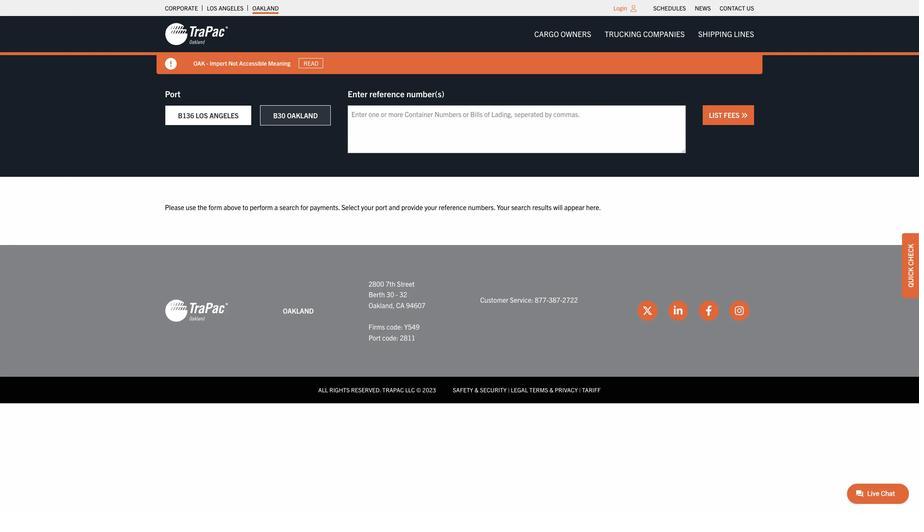 Task type: describe. For each thing, give the bounding box(es) containing it.
los angeles link
[[207, 2, 244, 14]]

trucking
[[605, 29, 642, 39]]

read
[[304, 59, 319, 67]]

cargo owners
[[534, 29, 591, 39]]

- inside 2800 7th street berth 30 - 32 oakland, ca 94607
[[396, 290, 398, 299]]

reserved.
[[351, 386, 381, 394]]

trapac
[[382, 386, 404, 394]]

read link
[[299, 58, 324, 68]]

login
[[614, 4, 627, 12]]

94607
[[406, 301, 426, 309]]

customer service: 877-387-2722
[[480, 296, 578, 304]]

safety & security | legal terms & privacy | tariff
[[453, 386, 601, 394]]

b136 los angeles
[[178, 111, 239, 120]]

1 search from the left
[[280, 203, 299, 211]]

street
[[397, 279, 415, 288]]

0 vertical spatial code:
[[387, 322, 403, 331]]

solid image inside list fees button
[[741, 112, 748, 119]]

your
[[497, 203, 510, 211]]

0 vertical spatial los
[[207, 4, 217, 12]]

to
[[243, 203, 248, 211]]

port inside the firms code:  y549 port code:  2811
[[369, 333, 381, 342]]

form
[[209, 203, 222, 211]]

please
[[165, 203, 184, 211]]

30
[[387, 290, 394, 299]]

corporate link
[[165, 2, 198, 14]]

2 vertical spatial oakland
[[283, 306, 314, 315]]

number(s)
[[407, 88, 445, 99]]

us
[[747, 4, 754, 12]]

trucking companies
[[605, 29, 685, 39]]

check
[[907, 244, 915, 265]]

2800 7th street berth 30 - 32 oakland, ca 94607
[[369, 279, 426, 309]]

payments.
[[310, 203, 340, 211]]

corporate
[[165, 4, 198, 12]]

schedules
[[654, 4, 686, 12]]

security
[[480, 386, 507, 394]]

list
[[709, 111, 723, 119]]

oakland,
[[369, 301, 395, 309]]

7th
[[386, 279, 396, 288]]

tariff
[[582, 386, 601, 394]]

not
[[229, 59, 238, 67]]

news
[[695, 4, 711, 12]]

shipping lines link
[[692, 26, 761, 43]]

appear
[[564, 203, 585, 211]]

oakland image inside banner
[[165, 22, 228, 46]]

banner containing cargo owners
[[0, 16, 919, 74]]

0 vertical spatial port
[[165, 88, 181, 99]]

meaning
[[268, 59, 291, 67]]

2023
[[423, 386, 436, 394]]

oak
[[194, 59, 205, 67]]

customer
[[480, 296, 509, 304]]

y549
[[404, 322, 420, 331]]

enter reference number(s)
[[348, 88, 445, 99]]

2722
[[563, 296, 578, 304]]

ca
[[396, 301, 405, 309]]

use
[[186, 203, 196, 211]]

2 & from the left
[[550, 386, 554, 394]]

Enter reference number(s) text field
[[348, 105, 686, 153]]

quick check link
[[903, 233, 919, 298]]

login link
[[614, 4, 627, 12]]

and
[[389, 203, 400, 211]]

0 vertical spatial oakland
[[253, 4, 279, 12]]

companies
[[643, 29, 685, 39]]

lines
[[734, 29, 754, 39]]

rights
[[330, 386, 350, 394]]

firms
[[369, 322, 385, 331]]

los angeles
[[207, 4, 244, 12]]

for
[[301, 203, 309, 211]]

here.
[[586, 203, 601, 211]]

2 oakland image from the top
[[165, 299, 228, 323]]

will
[[553, 203, 563, 211]]

legal
[[511, 386, 528, 394]]



Task type: vqa. For each thing, say whether or not it's contained in the screenshot.
"Trapac.Com" on the top
no



Task type: locate. For each thing, give the bounding box(es) containing it.
1 horizontal spatial -
[[396, 290, 398, 299]]

menu bar containing cargo owners
[[528, 26, 761, 43]]

list fees button
[[703, 105, 754, 125]]

all
[[318, 386, 328, 394]]

oakland
[[253, 4, 279, 12], [287, 111, 318, 120], [283, 306, 314, 315]]

1 horizontal spatial reference
[[439, 203, 467, 211]]

2 | from the left
[[579, 386, 581, 394]]

1 vertical spatial solid image
[[741, 112, 748, 119]]

port
[[375, 203, 387, 211]]

1 horizontal spatial search
[[511, 203, 531, 211]]

angeles
[[219, 4, 244, 12], [210, 111, 239, 120]]

1 oakland image from the top
[[165, 22, 228, 46]]

menu bar up shipping
[[649, 2, 759, 14]]

llc
[[405, 386, 415, 394]]

b30
[[273, 111, 286, 120]]

port
[[165, 88, 181, 99], [369, 333, 381, 342]]

- inside banner
[[207, 59, 209, 67]]

fees
[[724, 111, 740, 119]]

your right provide
[[425, 203, 437, 211]]

- right 30 on the bottom left of page
[[396, 290, 398, 299]]

port down firms on the left of the page
[[369, 333, 381, 342]]

quick check
[[907, 244, 915, 287]]

contact us
[[720, 4, 754, 12]]

&
[[475, 386, 479, 394], [550, 386, 554, 394]]

1 vertical spatial -
[[396, 290, 398, 299]]

- right oak
[[207, 59, 209, 67]]

your
[[361, 203, 374, 211], [425, 203, 437, 211]]

1 horizontal spatial solid image
[[741, 112, 748, 119]]

a
[[274, 203, 278, 211]]

2 search from the left
[[511, 203, 531, 211]]

reference right enter
[[370, 88, 405, 99]]

safety & security link
[[453, 386, 507, 394]]

news link
[[695, 2, 711, 14]]

numbers.
[[468, 203, 495, 211]]

please use the form above to perform a search for payments. select your port and provide your reference numbers. your search results will appear here.
[[165, 203, 601, 211]]

above
[[224, 203, 241, 211]]

banner
[[0, 16, 919, 74]]

shipping
[[699, 29, 732, 39]]

0 horizontal spatial port
[[165, 88, 181, 99]]

firms code:  y549 port code:  2811
[[369, 322, 420, 342]]

0 horizontal spatial reference
[[370, 88, 405, 99]]

oakland image
[[165, 22, 228, 46], [165, 299, 228, 323]]

1 & from the left
[[475, 386, 479, 394]]

1 | from the left
[[508, 386, 510, 394]]

legal terms & privacy link
[[511, 386, 578, 394]]

owners
[[561, 29, 591, 39]]

1 vertical spatial angeles
[[210, 111, 239, 120]]

berth
[[369, 290, 385, 299]]

solid image inside banner
[[165, 58, 177, 70]]

0 horizontal spatial |
[[508, 386, 510, 394]]

oak - import not accessible meaning
[[194, 59, 291, 67]]

code:
[[387, 322, 403, 331], [382, 333, 399, 342]]

0 vertical spatial oakland image
[[165, 22, 228, 46]]

menu bar containing schedules
[[649, 2, 759, 14]]

tariff link
[[582, 386, 601, 394]]

1 horizontal spatial your
[[425, 203, 437, 211]]

menu bar
[[649, 2, 759, 14], [528, 26, 761, 43]]

0 vertical spatial reference
[[370, 88, 405, 99]]

los right b136
[[196, 111, 208, 120]]

1 vertical spatial reference
[[439, 203, 467, 211]]

1 vertical spatial menu bar
[[528, 26, 761, 43]]

2811
[[400, 333, 416, 342]]

trucking companies link
[[598, 26, 692, 43]]

footer
[[0, 245, 919, 403]]

b136
[[178, 111, 194, 120]]

1 horizontal spatial port
[[369, 333, 381, 342]]

menu bar down light icon
[[528, 26, 761, 43]]

angeles left "oakland" link
[[219, 4, 244, 12]]

& right terms
[[550, 386, 554, 394]]

search right your
[[511, 203, 531, 211]]

select
[[342, 203, 360, 211]]

| left legal
[[508, 386, 510, 394]]

-
[[207, 59, 209, 67], [396, 290, 398, 299]]

code: down firms on the left of the page
[[382, 333, 399, 342]]

cargo
[[534, 29, 559, 39]]

solid image left oak
[[165, 58, 177, 70]]

import
[[210, 59, 227, 67]]

1 vertical spatial los
[[196, 111, 208, 120]]

|
[[508, 386, 510, 394], [579, 386, 581, 394]]

1 horizontal spatial |
[[579, 386, 581, 394]]

0 vertical spatial angeles
[[219, 4, 244, 12]]

387-
[[549, 296, 563, 304]]

1 your from the left
[[361, 203, 374, 211]]

accessible
[[239, 59, 267, 67]]

32
[[400, 290, 407, 299]]

0 horizontal spatial solid image
[[165, 58, 177, 70]]

footer containing 2800 7th street
[[0, 245, 919, 403]]

contact us link
[[720, 2, 754, 14]]

shipping lines
[[699, 29, 754, 39]]

0 horizontal spatial &
[[475, 386, 479, 394]]

©
[[416, 386, 421, 394]]

cargo owners link
[[528, 26, 598, 43]]

safety
[[453, 386, 473, 394]]

| left tariff
[[579, 386, 581, 394]]

1 vertical spatial oakland
[[287, 111, 318, 120]]

the
[[198, 203, 207, 211]]

1 vertical spatial code:
[[382, 333, 399, 342]]

terms
[[530, 386, 548, 394]]

your left port
[[361, 203, 374, 211]]

los right corporate
[[207, 4, 217, 12]]

menu bar inside banner
[[528, 26, 761, 43]]

results
[[532, 203, 552, 211]]

0 vertical spatial solid image
[[165, 58, 177, 70]]

0 vertical spatial menu bar
[[649, 2, 759, 14]]

los
[[207, 4, 217, 12], [196, 111, 208, 120]]

solid image right "fees"
[[741, 112, 748, 119]]

search right a on the top of page
[[280, 203, 299, 211]]

2 your from the left
[[425, 203, 437, 211]]

1 vertical spatial oakland image
[[165, 299, 228, 323]]

service:
[[510, 296, 533, 304]]

contact
[[720, 4, 745, 12]]

b30 oakland
[[273, 111, 318, 120]]

perform
[[250, 203, 273, 211]]

quick
[[907, 267, 915, 287]]

877-
[[535, 296, 549, 304]]

1 vertical spatial port
[[369, 333, 381, 342]]

1 horizontal spatial &
[[550, 386, 554, 394]]

search
[[280, 203, 299, 211], [511, 203, 531, 211]]

0 horizontal spatial your
[[361, 203, 374, 211]]

privacy
[[555, 386, 578, 394]]

enter
[[348, 88, 368, 99]]

reference
[[370, 88, 405, 99], [439, 203, 467, 211]]

list fees
[[709, 111, 741, 119]]

angeles right b136
[[210, 111, 239, 120]]

& right safety
[[475, 386, 479, 394]]

0 vertical spatial -
[[207, 59, 209, 67]]

0 horizontal spatial search
[[280, 203, 299, 211]]

0 horizontal spatial -
[[207, 59, 209, 67]]

2800
[[369, 279, 384, 288]]

solid image
[[165, 58, 177, 70], [741, 112, 748, 119]]

schedules link
[[654, 2, 686, 14]]

port up b136
[[165, 88, 181, 99]]

all rights reserved. trapac llc © 2023
[[318, 386, 436, 394]]

oakland link
[[253, 2, 279, 14]]

light image
[[631, 5, 637, 12]]

reference left numbers.
[[439, 203, 467, 211]]

code: up the 2811 at the bottom of page
[[387, 322, 403, 331]]



